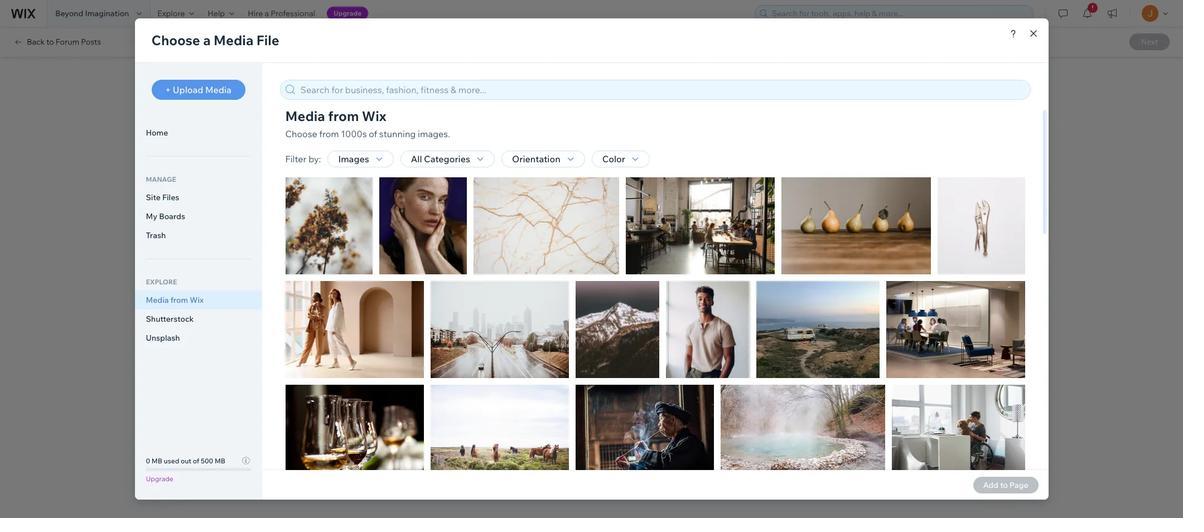 Task type: locate. For each thing, give the bounding box(es) containing it.
upgrade
[[334, 9, 362, 17]]

hire a professional
[[248, 8, 315, 18]]

professional
[[271, 8, 315, 18]]

help button
[[201, 0, 241, 27]]

Give this post a title text field
[[357, 122, 804, 143]]

forum
[[56, 37, 79, 47]]

back to forum posts
[[27, 37, 101, 47]]

posts
[[81, 37, 101, 47]]

jeremy miller
[[378, 90, 422, 100]]

back to forum posts button
[[13, 37, 101, 47]]

beyond
[[55, 8, 83, 18]]

hire
[[248, 8, 263, 18]]

to
[[46, 37, 54, 47]]

explore
[[158, 8, 185, 18]]

back
[[27, 37, 45, 47]]



Task type: vqa. For each thing, say whether or not it's contained in the screenshot.
Give this post a title text box
yes



Task type: describe. For each thing, give the bounding box(es) containing it.
a
[[265, 8, 269, 18]]

imagination
[[85, 8, 129, 18]]

help
[[208, 8, 225, 18]]

hire a professional link
[[241, 0, 322, 27]]

miller
[[404, 90, 422, 100]]

jeremy
[[378, 90, 402, 100]]

upgrade button
[[327, 7, 368, 20]]

beyond imagination
[[55, 8, 129, 18]]

Search for tools, apps, help & more... field
[[769, 6, 1030, 21]]



